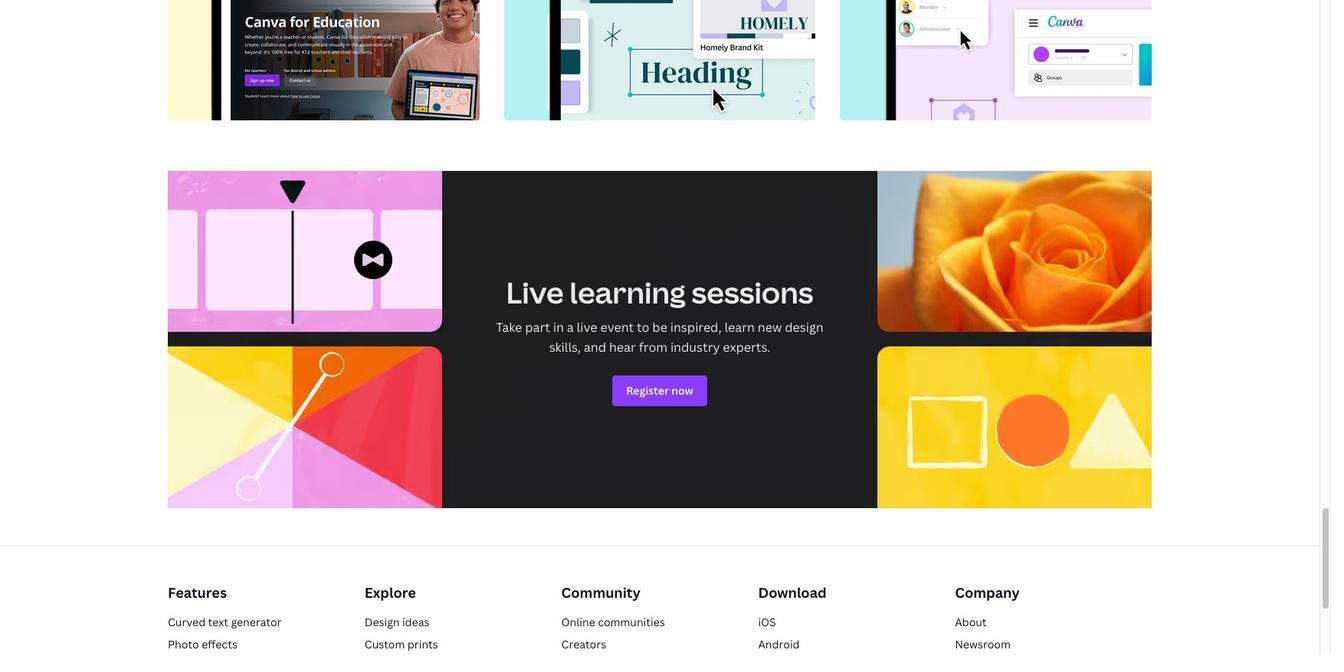 Task type: vqa. For each thing, say whether or not it's contained in the screenshot.


Task type: locate. For each thing, give the bounding box(es) containing it.
text
[[208, 615, 229, 630]]

and
[[584, 339, 607, 356]]

features
[[168, 583, 227, 602]]

skills,
[[550, 339, 581, 356]]

live learning sessions take part in a live event to be inspired, learn new design skills, and hear from industry experts.
[[496, 272, 824, 356]]

learning
[[570, 272, 686, 312]]

take
[[496, 319, 522, 336]]

managing your team in canva for teams image
[[846, 0, 1152, 120]]

curved
[[168, 615, 206, 630]]

prints
[[408, 637, 438, 652]]

android link
[[759, 637, 800, 652]]

generator
[[231, 615, 282, 630]]

part
[[525, 319, 551, 336]]

creators
[[562, 637, 607, 652]]

online communities creators
[[562, 615, 665, 652]]

effects
[[202, 637, 238, 652]]

about link
[[956, 615, 987, 630]]

to
[[637, 319, 650, 336]]

photo
[[168, 637, 199, 652]]

communities
[[598, 615, 665, 630]]

live
[[506, 272, 564, 312]]

sessions
[[692, 272, 814, 312]]

custom prints link
[[365, 637, 438, 652]]

ideas
[[402, 615, 430, 630]]

ios android
[[759, 615, 800, 652]]

community
[[562, 583, 641, 602]]

industry
[[671, 339, 720, 356]]



Task type: describe. For each thing, give the bounding box(es) containing it.
online communities link
[[562, 615, 665, 630]]

new
[[758, 319, 782, 336]]

about newsroom
[[956, 615, 1011, 652]]

newsroom
[[956, 637, 1011, 652]]

design ideas link
[[365, 615, 430, 630]]

learn
[[725, 319, 755, 336]]

about
[[956, 615, 987, 630]]

creators link
[[562, 637, 607, 652]]

live
[[577, 319, 598, 336]]

a
[[567, 319, 574, 336]]

online
[[562, 615, 596, 630]]

photo effects link
[[168, 637, 238, 652]]

ios
[[759, 615, 777, 630]]

in
[[553, 319, 564, 336]]

tutorials education image
[[173, 0, 480, 120]]

hear
[[610, 339, 636, 356]]

experts.
[[723, 339, 771, 356]]

design
[[365, 615, 400, 630]]

custom
[[365, 637, 405, 652]]

company
[[956, 583, 1020, 602]]

android
[[759, 637, 800, 652]]

event
[[601, 319, 634, 336]]

from
[[639, 339, 668, 356]]

download
[[759, 583, 827, 602]]

be
[[653, 319, 668, 336]]

design ideas custom prints
[[365, 615, 438, 652]]

ios link
[[759, 615, 777, 630]]

curved text generator photo effects
[[168, 615, 282, 652]]

newsroom link
[[956, 637, 1011, 652]]

explore
[[365, 583, 416, 602]]

inspired,
[[671, 319, 722, 336]]

brand management in canva for teams image
[[509, 0, 816, 120]]

design
[[785, 319, 824, 336]]

curved text generator link
[[168, 615, 282, 630]]



